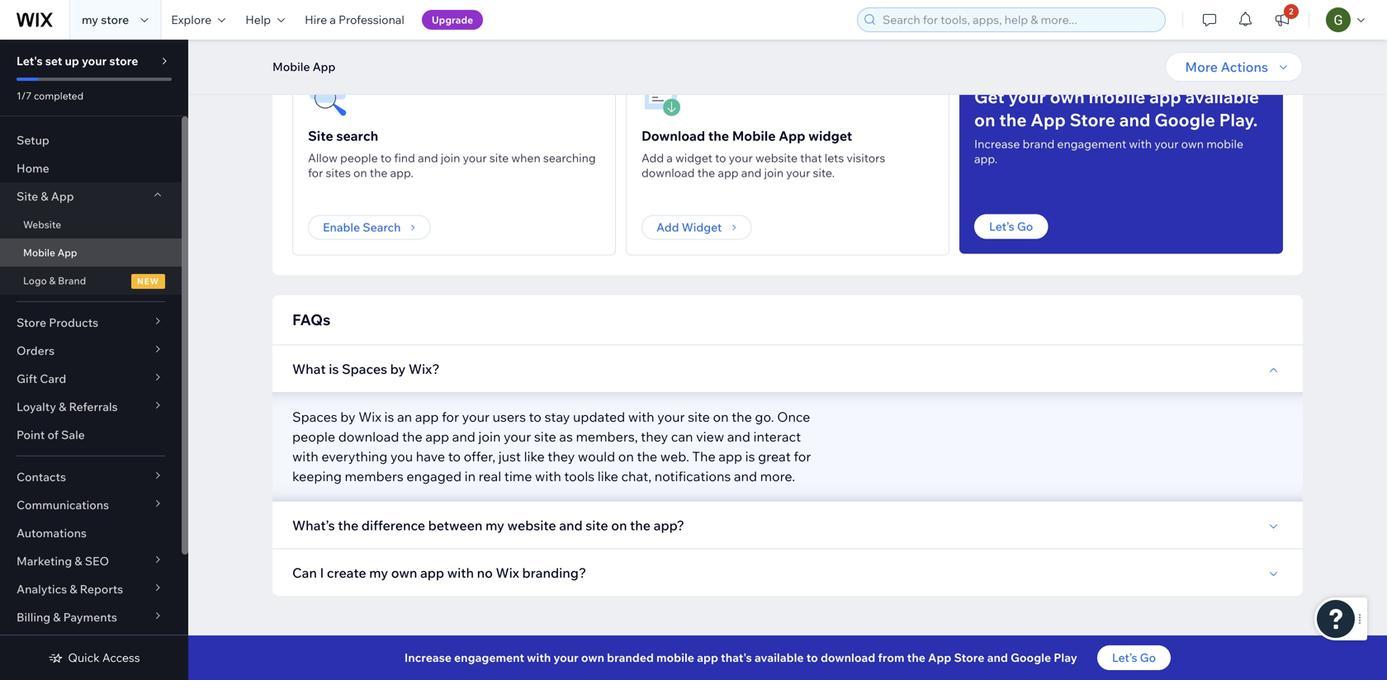 Task type: vqa. For each thing, say whether or not it's contained in the screenshot.
Bar
no



Task type: locate. For each thing, give the bounding box(es) containing it.
people up keeping
[[292, 429, 335, 445]]

0 horizontal spatial increase
[[405, 651, 452, 665]]

1 vertical spatial mobile app
[[23, 247, 77, 259]]

0 horizontal spatial google
[[1011, 651, 1052, 665]]

site & app button
[[0, 183, 182, 211]]

1 horizontal spatial app.
[[975, 152, 998, 166]]

website inside download the mobile app widget add a widget to your website that lets visitors download the app and join your site.
[[756, 151, 798, 165]]

everything
[[322, 449, 388, 465]]

0 horizontal spatial people
[[292, 429, 335, 445]]

2 horizontal spatial mobile
[[732, 128, 776, 144]]

on up chat,
[[619, 449, 634, 465]]

what is spaces by wix?
[[292, 361, 440, 377]]

a inside download the mobile app widget add a widget to your website that lets visitors download the app and join your site.
[[667, 151, 673, 165]]

wix right no
[[496, 565, 519, 581]]

products
[[49, 316, 98, 330]]

like
[[524, 449, 545, 465], [598, 468, 619, 485]]

0 horizontal spatial my
[[82, 12, 98, 27]]

to right the "that's"
[[807, 651, 818, 665]]

they down as
[[548, 449, 575, 465]]

spaces right the what
[[342, 361, 387, 377]]

is left an
[[385, 409, 394, 425]]

on down the get
[[975, 109, 996, 131]]

1 vertical spatial increase
[[405, 651, 452, 665]]

1 horizontal spatial by
[[390, 361, 406, 377]]

0 horizontal spatial wix
[[359, 409, 382, 425]]

0 horizontal spatial join
[[441, 151, 460, 165]]

is
[[329, 361, 339, 377], [385, 409, 394, 425], [746, 449, 755, 465]]

download the mobile app widget heading
[[642, 126, 853, 146]]

0 vertical spatial let's go button
[[975, 214, 1048, 239]]

for up the have
[[442, 409, 459, 425]]

& right billing
[[53, 610, 61, 625]]

site for search
[[308, 128, 333, 144]]

upgrade
[[432, 14, 473, 26]]

2 vertical spatial mobile
[[23, 247, 55, 259]]

site inside dropdown button
[[17, 189, 38, 204]]

0 horizontal spatial go
[[1018, 219, 1034, 234]]

& for marketing
[[75, 554, 82, 569]]

by left wix?
[[390, 361, 406, 377]]

& for site
[[41, 189, 48, 204]]

0 vertical spatial available
[[1186, 86, 1260, 108]]

0 vertical spatial google
[[1155, 109, 1216, 131]]

like down would
[[598, 468, 619, 485]]

they
[[641, 429, 668, 445], [548, 449, 575, 465]]

website left that
[[756, 151, 798, 165]]

0 horizontal spatial available
[[755, 651, 804, 665]]

site
[[308, 128, 333, 144], [17, 189, 38, 204]]

site
[[490, 151, 509, 165], [688, 409, 710, 425], [534, 429, 556, 445], [586, 517, 608, 534]]

more.
[[760, 468, 796, 485]]

more actions
[[1186, 59, 1269, 75]]

mobile down hire
[[273, 59, 310, 74]]

site down the home
[[17, 189, 38, 204]]

1 horizontal spatial let's
[[1113, 651, 1138, 665]]

& up website
[[41, 189, 48, 204]]

0 horizontal spatial is
[[329, 361, 339, 377]]

for right great
[[794, 449, 811, 465]]

1 horizontal spatial wix
[[496, 565, 519, 581]]

a down download
[[667, 151, 673, 165]]

spaces down the what
[[292, 409, 338, 425]]

2 horizontal spatial mobile
[[1207, 137, 1244, 151]]

0 vertical spatial store
[[101, 12, 129, 27]]

app up 'brand'
[[1031, 109, 1066, 131]]

available right the "that's"
[[755, 651, 804, 665]]

0 vertical spatial widget
[[809, 128, 853, 144]]

join down download the mobile app widget heading at top
[[764, 166, 784, 180]]

store up let's set up your store
[[101, 12, 129, 27]]

2 vertical spatial my
[[369, 565, 388, 581]]

to inside site search allow people to find and join your site when searching for sites on the app.
[[381, 151, 392, 165]]

wix left an
[[359, 409, 382, 425]]

to left find
[[381, 151, 392, 165]]

download left from
[[821, 651, 876, 665]]

mobile for mobile app link
[[23, 247, 55, 259]]

logo
[[23, 275, 47, 287]]

find
[[394, 151, 415, 165]]

2 vertical spatial download
[[821, 651, 876, 665]]

& right loyalty
[[59, 400, 66, 414]]

1 horizontal spatial website
[[756, 151, 798, 165]]

1 vertical spatial for
[[442, 409, 459, 425]]

engagement inside get your own mobile app available on the app store and google play. increase brand engagement with your own mobile app.
[[1058, 137, 1127, 151]]

2
[[1290, 6, 1294, 17]]

0 vertical spatial wix
[[359, 409, 382, 425]]

by inside spaces by wix is an app for your users to stay updated with your site on the go. once people download the app and join your site as members, they can view and interact with everything you have to offer, just like they would on the web. the app is great for keeping members engaged in real time with tools like chat, notifications and more.
[[341, 409, 356, 425]]

& left seo
[[75, 554, 82, 569]]

website down time
[[508, 517, 556, 534]]

the right download
[[709, 128, 729, 144]]

app down hire
[[313, 59, 336, 74]]

branded
[[607, 651, 654, 665]]

mobile app button
[[264, 55, 344, 79]]

mobile app for mobile app 'button'
[[273, 59, 336, 74]]

contacts
[[17, 470, 66, 484]]

0 vertical spatial mobile
[[273, 59, 310, 74]]

app down more actions dropdown button
[[1150, 86, 1182, 108]]

own down more on the right of page
[[1182, 137, 1204, 151]]

add down download
[[642, 151, 664, 165]]

join inside spaces by wix is an app for your users to stay updated with your site on the go. once people download the app and join your site as members, they can view and interact with everything you have to offer, just like they would on the web. the app is great for keeping members engaged in real time with tools like chat, notifications and more.
[[479, 429, 501, 445]]

site left when
[[490, 151, 509, 165]]

mobile
[[1089, 86, 1146, 108], [1207, 137, 1244, 151], [657, 651, 695, 665]]

members,
[[576, 429, 638, 445]]

i
[[320, 565, 324, 581]]

billing
[[17, 610, 50, 625]]

mobile
[[273, 59, 310, 74], [732, 128, 776, 144], [23, 247, 55, 259]]

1 horizontal spatial spaces
[[342, 361, 387, 377]]

1 vertical spatial wix
[[496, 565, 519, 581]]

0 vertical spatial site
[[308, 128, 333, 144]]

0 vertical spatial for
[[308, 166, 323, 180]]

on up "view" at the right bottom of the page
[[713, 409, 729, 425]]

analytics & reports button
[[0, 576, 182, 604]]

website
[[23, 218, 61, 231]]

and inside download the mobile app widget add a widget to your website that lets visitors download the app and join your site.
[[742, 166, 762, 180]]

1 vertical spatial site
[[17, 189, 38, 204]]

1 vertical spatial widget
[[676, 151, 713, 165]]

the left app?
[[630, 517, 651, 534]]

app
[[1150, 86, 1182, 108], [718, 166, 739, 180], [415, 409, 439, 425], [426, 429, 449, 445], [719, 449, 743, 465], [420, 565, 444, 581], [697, 651, 719, 665]]

sites
[[326, 166, 351, 180]]

download up everything
[[338, 429, 399, 445]]

go for let's go button to the top
[[1018, 219, 1034, 234]]

mobile down website
[[23, 247, 55, 259]]

quick access button
[[48, 651, 140, 666]]

widget down download
[[676, 151, 713, 165]]

0 vertical spatial people
[[340, 151, 378, 165]]

a right hire
[[330, 12, 336, 27]]

1 horizontal spatial is
[[385, 409, 394, 425]]

wix inside spaces by wix is an app for your users to stay updated with your site on the go. once people download the app and join your site as members, they can view and interact with everything you have to offer, just like they would on the web. the app is great for keeping members engaged in real time with tools like chat, notifications and more.
[[359, 409, 382, 425]]

on left app?
[[611, 517, 627, 534]]

for
[[308, 166, 323, 180], [442, 409, 459, 425], [794, 449, 811, 465]]

billing & payments button
[[0, 604, 182, 632]]

1 horizontal spatial widget
[[809, 128, 853, 144]]

available inside get your own mobile app available on the app store and google play. increase brand engagement with your own mobile app.
[[1186, 86, 1260, 108]]

play
[[1054, 651, 1078, 665]]

add inside button
[[657, 220, 679, 235]]

with
[[1130, 137, 1152, 151], [628, 409, 655, 425], [292, 449, 319, 465], [535, 468, 562, 485], [447, 565, 474, 581], [527, 651, 551, 665]]

0 horizontal spatial mobile app
[[23, 247, 77, 259]]

join up offer,
[[479, 429, 501, 445]]

app
[[313, 59, 336, 74], [1031, 109, 1066, 131], [779, 128, 806, 144], [51, 189, 74, 204], [58, 247, 77, 259], [928, 651, 952, 665]]

0 vertical spatial download
[[642, 166, 695, 180]]

1 horizontal spatial mobile
[[273, 59, 310, 74]]

app. down find
[[390, 166, 414, 180]]

1 vertical spatial is
[[385, 409, 394, 425]]

when
[[512, 151, 541, 165]]

web.
[[661, 449, 690, 465]]

the down download
[[698, 166, 716, 180]]

& right the logo
[[49, 275, 56, 287]]

1 horizontal spatial store
[[954, 651, 985, 665]]

0 vertical spatial spaces
[[342, 361, 387, 377]]

0 horizontal spatial like
[[524, 449, 545, 465]]

widget up "lets"
[[809, 128, 853, 144]]

mobile app inside 'button'
[[273, 59, 336, 74]]

chat,
[[622, 468, 652, 485]]

actions
[[1221, 59, 1269, 75]]

1 vertical spatial engagement
[[454, 651, 525, 665]]

site up allow at the top of page
[[308, 128, 333, 144]]

1 vertical spatial go
[[1140, 651, 1157, 665]]

app inside download the mobile app widget add a widget to your website that lets visitors download the app and join your site.
[[779, 128, 806, 144]]

app. down the get
[[975, 152, 998, 166]]

site.
[[813, 166, 835, 180]]

app left no
[[420, 565, 444, 581]]

by up everything
[[341, 409, 356, 425]]

0 horizontal spatial let's
[[990, 219, 1015, 234]]

mobile app inside 'sidebar' element
[[23, 247, 77, 259]]

setup link
[[0, 126, 182, 154]]

more actions button
[[1166, 52, 1303, 82]]

home
[[17, 161, 49, 176]]

branding?
[[522, 565, 587, 581]]

1 horizontal spatial a
[[667, 151, 673, 165]]

2 horizontal spatial is
[[746, 449, 755, 465]]

is right the what
[[329, 361, 339, 377]]

app inside get your own mobile app available on the app store and google play. increase brand engagement with your own mobile app.
[[1031, 109, 1066, 131]]

enable
[[323, 220, 360, 235]]

people inside spaces by wix is an app for your users to stay updated with your site on the go. once people download the app and join your site as members, they can view and interact with everything you have to offer, just like they would on the web. the app is great for keeping members engaged in real time with tools like chat, notifications and more.
[[292, 429, 335, 445]]

go for rightmost let's go button
[[1140, 651, 1157, 665]]

hire a professional link
[[295, 0, 415, 40]]

let's go
[[990, 219, 1034, 234], [1113, 651, 1157, 665]]

searching
[[543, 151, 596, 165]]

1 vertical spatial download
[[338, 429, 399, 445]]

and
[[1120, 109, 1151, 131], [418, 151, 438, 165], [742, 166, 762, 180], [452, 429, 476, 445], [728, 429, 751, 445], [734, 468, 757, 485], [559, 517, 583, 534], [988, 651, 1008, 665]]

1 vertical spatial let's go button
[[1098, 646, 1171, 671]]

site left as
[[534, 429, 556, 445]]

the inside site search allow people to find and join your site when searching for sites on the app.
[[370, 166, 388, 180]]

marketing
[[17, 554, 72, 569]]

site inside site search allow people to find and join your site when searching for sites on the app.
[[308, 128, 333, 144]]

& for logo
[[49, 275, 56, 287]]

automations link
[[0, 520, 182, 548]]

app up brand
[[58, 247, 77, 259]]

site up "view" at the right bottom of the page
[[688, 409, 710, 425]]

1 horizontal spatial site
[[308, 128, 333, 144]]

can
[[671, 429, 693, 445]]

point of sale
[[17, 428, 85, 442]]

my up let's set up your store
[[82, 12, 98, 27]]

0 vertical spatial add
[[642, 151, 664, 165]]

app up that
[[779, 128, 806, 144]]

0 vertical spatial let's
[[990, 219, 1015, 234]]

access
[[102, 651, 140, 665]]

google left play
[[1011, 651, 1052, 665]]

app. inside site search allow people to find and join your site when searching for sites on the app.
[[390, 166, 414, 180]]

mobile right download
[[732, 128, 776, 144]]

1 vertical spatial spaces
[[292, 409, 338, 425]]

join inside site search allow people to find and join your site when searching for sites on the app.
[[441, 151, 460, 165]]

site for &
[[17, 189, 38, 204]]

contacts button
[[0, 463, 182, 491]]

1/7
[[17, 90, 32, 102]]

loyalty
[[17, 400, 56, 414]]

wix
[[359, 409, 382, 425], [496, 565, 519, 581]]

0 vertical spatial they
[[641, 429, 668, 445]]

0 vertical spatial go
[[1018, 219, 1034, 234]]

2 button
[[1265, 0, 1301, 40]]

0 horizontal spatial mobile
[[657, 651, 695, 665]]

set
[[45, 54, 62, 68]]

add left widget
[[657, 220, 679, 235]]

the right sites at the top left
[[370, 166, 388, 180]]

and inside site search allow people to find and join your site when searching for sites on the app.
[[418, 151, 438, 165]]

an
[[397, 409, 412, 425]]

to down download the mobile app widget heading at top
[[715, 151, 727, 165]]

join right find
[[441, 151, 460, 165]]

1 vertical spatial like
[[598, 468, 619, 485]]

add widget button
[[642, 215, 752, 240]]

0 horizontal spatial site
[[17, 189, 38, 204]]

go.
[[755, 409, 774, 425]]

download down download
[[642, 166, 695, 180]]

sidebar element
[[0, 40, 188, 681]]

people down the search
[[340, 151, 378, 165]]

1 vertical spatial my
[[486, 517, 505, 534]]

site & app
[[17, 189, 74, 204]]

app up website
[[51, 189, 74, 204]]

google left play.
[[1155, 109, 1216, 131]]

1 horizontal spatial increase
[[975, 137, 1021, 151]]

1 horizontal spatial google
[[1155, 109, 1216, 131]]

available
[[1186, 86, 1260, 108], [755, 651, 804, 665]]

1 vertical spatial store
[[17, 316, 46, 330]]

0 horizontal spatial let's go button
[[975, 214, 1048, 239]]

2 horizontal spatial store
[[1070, 109, 1116, 131]]

0 vertical spatial mobile app
[[273, 59, 336, 74]]

they left can
[[641, 429, 668, 445]]

increase
[[975, 137, 1021, 151], [405, 651, 452, 665]]

store down the my store
[[109, 54, 138, 68]]

google
[[1155, 109, 1216, 131], [1011, 651, 1052, 665]]

0 horizontal spatial spaces
[[292, 409, 338, 425]]

store inside popup button
[[17, 316, 46, 330]]

own
[[1050, 86, 1085, 108], [1182, 137, 1204, 151], [391, 565, 417, 581], [581, 651, 605, 665]]

app down download the mobile app widget heading at top
[[718, 166, 739, 180]]

0 horizontal spatial mobile
[[23, 247, 55, 259]]

engagement
[[1058, 137, 1127, 151], [454, 651, 525, 665]]

spaces by wix is an app for your users to stay updated with your site on the go. once people download the app and join your site as members, they can view and interact with everything you have to offer, just like they would on the web. the app is great for keeping members engaged in real time with tools like chat, notifications and more.
[[292, 409, 811, 485]]

mobile inside 'sidebar' element
[[23, 247, 55, 259]]

the
[[693, 449, 716, 465]]

up
[[65, 54, 79, 68]]

mobile app up logo & brand
[[23, 247, 77, 259]]

let's
[[990, 219, 1015, 234], [1113, 651, 1138, 665]]

completed
[[34, 90, 84, 102]]

logo & brand
[[23, 275, 86, 287]]

2 horizontal spatial for
[[794, 449, 811, 465]]

available up play.
[[1186, 86, 1260, 108]]

store products button
[[0, 309, 182, 337]]

the down the get
[[1000, 109, 1027, 131]]

0 vertical spatial website
[[756, 151, 798, 165]]

& left the reports
[[70, 582, 77, 597]]

mobile app down hire
[[273, 59, 336, 74]]

1 horizontal spatial mobile app
[[273, 59, 336, 74]]

for down allow at the top of page
[[308, 166, 323, 180]]

the right what's
[[338, 517, 359, 534]]

0 horizontal spatial they
[[548, 449, 575, 465]]

1 vertical spatial people
[[292, 429, 335, 445]]

to
[[381, 151, 392, 165], [715, 151, 727, 165], [529, 409, 542, 425], [448, 449, 461, 465], [807, 651, 818, 665]]

google inside get your own mobile app available on the app store and google play. increase brand engagement with your own mobile app.
[[1155, 109, 1216, 131]]

my right between at the left of page
[[486, 517, 505, 534]]

home link
[[0, 154, 182, 183]]

1 horizontal spatial join
[[479, 429, 501, 445]]

mobile app for mobile app link
[[23, 247, 77, 259]]

add inside download the mobile app widget add a widget to your website that lets visitors download the app and join your site.
[[642, 151, 664, 165]]

can
[[292, 565, 317, 581]]

0 horizontal spatial app.
[[390, 166, 414, 180]]

is left great
[[746, 449, 755, 465]]

the right from
[[908, 651, 926, 665]]

1 horizontal spatial they
[[641, 429, 668, 445]]

would
[[578, 449, 616, 465]]

mobile inside 'button'
[[273, 59, 310, 74]]

app inside dropdown button
[[51, 189, 74, 204]]

like right just
[[524, 449, 545, 465]]

on inside get your own mobile app available on the app store and google play. increase brand engagement with your own mobile app.
[[975, 109, 996, 131]]

on right sites at the top left
[[354, 166, 367, 180]]

0 vertical spatial let's go
[[990, 219, 1034, 234]]

explore
[[171, 12, 212, 27]]

1 vertical spatial mobile
[[732, 128, 776, 144]]

1 vertical spatial store
[[109, 54, 138, 68]]

1 vertical spatial add
[[657, 220, 679, 235]]

join inside download the mobile app widget add a widget to your website that lets visitors download the app and join your site.
[[764, 166, 784, 180]]

site down "tools"
[[586, 517, 608, 534]]

1 vertical spatial a
[[667, 151, 673, 165]]

keeping
[[292, 468, 342, 485]]

1 vertical spatial google
[[1011, 651, 1052, 665]]

my right create
[[369, 565, 388, 581]]

let's go button
[[975, 214, 1048, 239], [1098, 646, 1171, 671]]



Task type: describe. For each thing, give the bounding box(es) containing it.
that's
[[721, 651, 752, 665]]

increase inside get your own mobile app available on the app store and google play. increase brand engagement with your own mobile app.
[[975, 137, 1021, 151]]

help button
[[236, 0, 295, 40]]

and inside get your own mobile app available on the app store and google play. increase brand engagement with your own mobile app.
[[1120, 109, 1151, 131]]

1 horizontal spatial let's go button
[[1098, 646, 1171, 671]]

card
[[40, 372, 66, 386]]

members
[[345, 468, 404, 485]]

app left the "that's"
[[697, 651, 719, 665]]

point of sale link
[[0, 421, 182, 449]]

great
[[758, 449, 791, 465]]

0 horizontal spatial widget
[[676, 151, 713, 165]]

2 vertical spatial for
[[794, 449, 811, 465]]

quick access
[[68, 651, 140, 665]]

get
[[975, 86, 1005, 108]]

gift
[[17, 372, 37, 386]]

users
[[493, 409, 526, 425]]

new
[[137, 276, 159, 286]]

people inside site search allow people to find and join your site when searching for sites on the app.
[[340, 151, 378, 165]]

allow
[[308, 151, 338, 165]]

hire
[[305, 12, 327, 27]]

my store
[[82, 12, 129, 27]]

1 horizontal spatial like
[[598, 468, 619, 485]]

mobile inside download the mobile app widget add a widget to your website that lets visitors download the app and join your site.
[[732, 128, 776, 144]]

the inside get your own mobile app available on the app store and google play. increase brand engagement with your own mobile app.
[[1000, 109, 1027, 131]]

marketing & seo button
[[0, 548, 182, 576]]

app. inside get your own mobile app available on the app store and google play. increase brand engagement with your own mobile app.
[[975, 152, 998, 166]]

your inside 'sidebar' element
[[82, 54, 107, 68]]

let's for let's go button to the top
[[990, 219, 1015, 234]]

2 vertical spatial store
[[954, 651, 985, 665]]

let's
[[17, 54, 43, 68]]

app inside get your own mobile app available on the app store and google play. increase brand engagement with your own mobile app.
[[1150, 86, 1182, 108]]

to left stay
[[529, 409, 542, 425]]

own up 'brand'
[[1050, 86, 1085, 108]]

with inside get your own mobile app available on the app store and google play. increase brand engagement with your own mobile app.
[[1130, 137, 1152, 151]]

2 horizontal spatial download
[[821, 651, 876, 665]]

1 vertical spatial website
[[508, 517, 556, 534]]

2 vertical spatial mobile
[[657, 651, 695, 665]]

0 vertical spatial my
[[82, 12, 98, 27]]

1 vertical spatial they
[[548, 449, 575, 465]]

hire a professional
[[305, 12, 405, 27]]

site search allow people to find and join your site when searching for sites on the app.
[[308, 128, 596, 180]]

app right from
[[928, 651, 952, 665]]

0 horizontal spatial engagement
[[454, 651, 525, 665]]

app?
[[654, 517, 685, 534]]

store inside 'sidebar' element
[[109, 54, 138, 68]]

spaces inside spaces by wix is an app for your users to stay updated with your site on the go. once people download the app and join your site as members, they can view and interact with everything you have to offer, just like they would on the web. the app is great for keeping members engaged in real time with tools like chat, notifications and more.
[[292, 409, 338, 425]]

notifications
[[655, 468, 731, 485]]

that
[[801, 151, 822, 165]]

Search for tools, apps, help & more... field
[[878, 8, 1161, 31]]

0 vertical spatial a
[[330, 12, 336, 27]]

reports
[[80, 582, 123, 597]]

seo
[[85, 554, 109, 569]]

what's the difference between my website and site on the app?
[[292, 517, 685, 534]]

own down difference
[[391, 565, 417, 581]]

engaged
[[407, 468, 462, 485]]

gift card
[[17, 372, 66, 386]]

loyalty & referrals button
[[0, 393, 182, 421]]

orders button
[[0, 337, 182, 365]]

you
[[391, 449, 413, 465]]

1/7 completed
[[17, 90, 84, 102]]

app inside 'button'
[[313, 59, 336, 74]]

brand
[[58, 275, 86, 287]]

1 horizontal spatial mobile
[[1089, 86, 1146, 108]]

let's set up your store
[[17, 54, 138, 68]]

analytics & reports
[[17, 582, 123, 597]]

setup
[[17, 133, 49, 147]]

wix?
[[409, 361, 440, 377]]

1 vertical spatial mobile
[[1207, 137, 1244, 151]]

app right the
[[719, 449, 743, 465]]

on inside site search allow people to find and join your site when searching for sites on the app.
[[354, 166, 367, 180]]

loyalty & referrals
[[17, 400, 118, 414]]

own left branded
[[581, 651, 605, 665]]

0 vertical spatial by
[[390, 361, 406, 377]]

real
[[479, 468, 502, 485]]

download inside download the mobile app widget add a widget to your website that lets visitors download the app and join your site.
[[642, 166, 695, 180]]

interact
[[754, 429, 801, 445]]

quick
[[68, 651, 100, 665]]

get your own mobile app available on the app store and google play. increase brand engagement with your own mobile app.
[[975, 86, 1260, 166]]

have
[[416, 449, 445, 465]]

& for billing
[[53, 610, 61, 625]]

from
[[878, 651, 905, 665]]

search
[[363, 220, 401, 235]]

0 vertical spatial like
[[524, 449, 545, 465]]

no
[[477, 565, 493, 581]]

upgrade button
[[422, 10, 483, 30]]

enable search
[[323, 220, 401, 235]]

app inside download the mobile app widget add a widget to your website that lets visitors download the app and join your site.
[[718, 166, 739, 180]]

gift card button
[[0, 365, 182, 393]]

as
[[559, 429, 573, 445]]

what's
[[292, 517, 335, 534]]

download the mobile app widget add a widget to your website that lets visitors download the app and join your site.
[[642, 128, 886, 180]]

& for loyalty
[[59, 400, 66, 414]]

can i create my own app with no wix branding?
[[292, 565, 587, 581]]

app up the have
[[426, 429, 449, 445]]

billing & payments
[[17, 610, 117, 625]]

your inside site search allow people to find and join your site when searching for sites on the app.
[[463, 151, 487, 165]]

search
[[336, 128, 378, 144]]

1 vertical spatial available
[[755, 651, 804, 665]]

site inside site search allow people to find and join your site when searching for sites on the app.
[[490, 151, 509, 165]]

tools
[[564, 468, 595, 485]]

mobile for mobile app 'button'
[[273, 59, 310, 74]]

the down an
[[402, 429, 423, 445]]

the left go. in the right bottom of the page
[[732, 409, 752, 425]]

marketing & seo
[[17, 554, 109, 569]]

the up chat,
[[637, 449, 658, 465]]

1 horizontal spatial for
[[442, 409, 459, 425]]

lets
[[825, 151, 844, 165]]

let's for rightmost let's go button
[[1113, 651, 1138, 665]]

point
[[17, 428, 45, 442]]

app right an
[[415, 409, 439, 425]]

download inside spaces by wix is an app for your users to stay updated with your site on the go. once people download the app and join your site as members, they can view and interact with everything you have to offer, just like they would on the web. the app is great for keeping members engaged in real time with tools like chat, notifications and more.
[[338, 429, 399, 445]]

2 horizontal spatial my
[[486, 517, 505, 534]]

0 horizontal spatial let's go
[[990, 219, 1034, 234]]

automations
[[17, 526, 87, 541]]

& for analytics
[[70, 582, 77, 597]]

analytics
[[17, 582, 67, 597]]

1 vertical spatial let's go
[[1113, 651, 1157, 665]]

for inside site search allow people to find and join your site when searching for sites on the app.
[[308, 166, 323, 180]]

in
[[465, 468, 476, 485]]

stay
[[545, 409, 570, 425]]

download
[[642, 128, 706, 144]]

0 vertical spatial is
[[329, 361, 339, 377]]

communications
[[17, 498, 109, 513]]

site search heading
[[308, 126, 378, 146]]

to inside download the mobile app widget add a widget to your website that lets visitors download the app and join your site.
[[715, 151, 727, 165]]

brand
[[1023, 137, 1055, 151]]

play.
[[1220, 109, 1258, 131]]

website link
[[0, 211, 182, 239]]

store inside get your own mobile app available on the app store and google play. increase brand engagement with your own mobile app.
[[1070, 109, 1116, 131]]

store products
[[17, 316, 98, 330]]

to right the have
[[448, 449, 461, 465]]

add widget
[[657, 220, 722, 235]]



